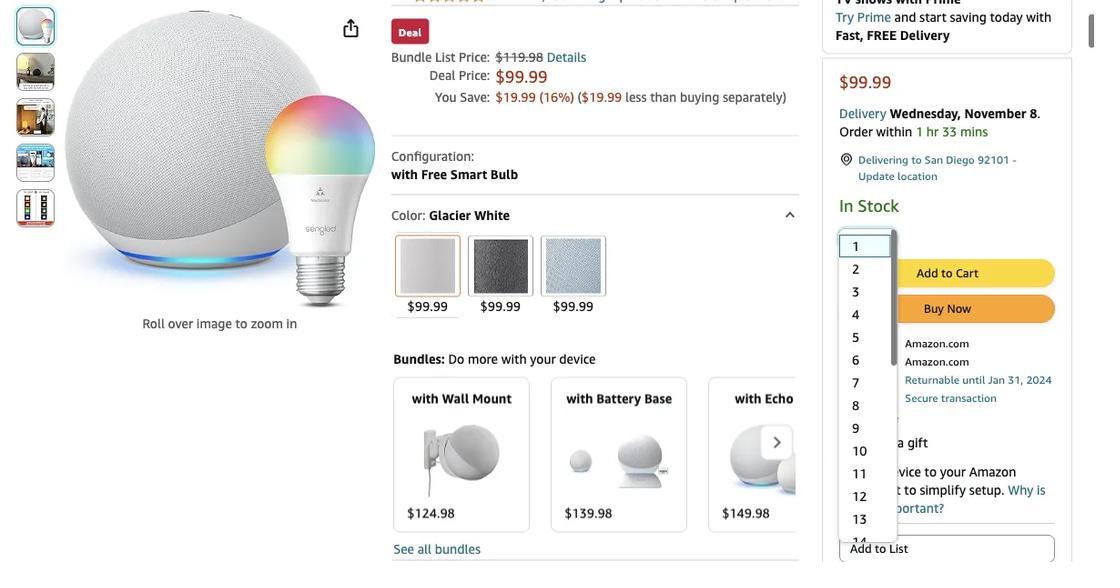 Task type: vqa. For each thing, say whether or not it's contained in the screenshot.


Task type: describe. For each thing, give the bounding box(es) containing it.
try prime and start saving today with fast, free delivery
[[836, 9, 1052, 42]]

simplify
[[920, 483, 966, 498]]

bundles: do more with your device
[[394, 351, 596, 366]]

2024
[[1027, 374, 1052, 386]]

add for add to list
[[850, 542, 872, 556]]

to left cart
[[942, 266, 953, 280]]

this
[[856, 501, 877, 516]]

2 price: from the top
[[459, 67, 490, 82]]

$99.99 inside the bundle list price: $119.98 details deal price: $99.99 you save: $19.99 (16%) ( $19.99 less than buying separately )
[[496, 67, 548, 87]]

1 2 3 4 5 6 7 8 9 10 11 12 13 14
[[852, 239, 867, 550]]

$99.99 submit for the charcoal image
[[464, 233, 537, 318]]

separately
[[723, 89, 783, 104]]

bundle list price: $119.98 details deal price: $99.99 you save: $19.99 (16%) ( $19.99 less than buying separately )
[[391, 49, 787, 104]]

image
[[197, 316, 232, 331]]

$99.99 for twilight blue image
[[553, 299, 594, 314]]

color: glacier white
[[391, 208, 510, 223]]

delivery inside "try prime and start saving today with fast, free delivery"
[[900, 27, 950, 42]]

delivery link
[[840, 105, 887, 120]]

now
[[947, 302, 972, 316]]

all
[[418, 542, 432, 557]]

with wall mount
[[412, 391, 512, 406]]

13
[[852, 512, 867, 527]]

7 link
[[840, 371, 891, 394]]

14
[[852, 535, 867, 550]]

2 amazon.com from the top
[[905, 355, 969, 368]]

. order within
[[840, 105, 1041, 139]]

list box containing 1
[[839, 235, 891, 563]]

6
[[852, 353, 860, 368]]

see all bundles link
[[394, 542, 481, 557]]

1 horizontal spatial 1
[[872, 232, 878, 244]]

$139.98
[[565, 506, 613, 521]]

to inside delivering to san diego 92101 - update location
[[912, 153, 922, 166]]

delivering to san diego 92101 - update location link
[[840, 151, 1055, 184]]

$99.99 for the charcoal image
[[480, 299, 521, 314]]

charcoal image
[[473, 239, 528, 294]]

dropdown image
[[882, 235, 891, 242]]

see
[[394, 542, 414, 557]]

3
[[852, 284, 860, 299]]

add to list
[[850, 542, 908, 556]]

$119.98
[[496, 49, 544, 64]]

13 link
[[840, 508, 891, 531]]

to up simplify on the right of page
[[925, 465, 937, 480]]

included
[[989, 410, 1031, 423]]

5
[[852, 330, 860, 345]]

to left zoom
[[235, 316, 248, 331]]

see all bundles
[[394, 542, 481, 557]]

add to cart
[[917, 266, 979, 280]]

3 link
[[840, 280, 891, 303]]

smart
[[450, 167, 487, 182]]

$99.99 up delivery link
[[840, 72, 892, 92]]

mins
[[961, 124, 988, 139]]

is for this
[[886, 435, 894, 451]]

$124.98
[[407, 506, 455, 521]]

-
[[1013, 153, 1017, 166]]

secure transaction button
[[905, 390, 997, 405]]

link device to your amazon account   to simplify setup.
[[856, 465, 1017, 498]]

with battery base
[[566, 391, 672, 406]]

8 inside the 1 2 3 4 5 6 7 8 9 10 11 12 13 14
[[852, 398, 860, 413]]

transaction
[[941, 392, 997, 405]]

start
[[920, 9, 947, 24]]

echo (4th gen)| glacier white with free sengled smart color bulb image
[[64, 10, 376, 309]]

support
[[947, 410, 986, 423]]

92101
[[978, 153, 1010, 166]]

)
[[783, 89, 787, 104]]

list containing with wall mount
[[394, 377, 845, 533]]

1 horizontal spatial 8
[[1030, 105, 1037, 120]]

details button
[[547, 49, 586, 64]]

in
[[840, 196, 854, 216]]

.
[[1037, 105, 1041, 120]]

$99.99 submit for glacier white image
[[391, 233, 464, 318]]

bundle
[[391, 49, 432, 64]]

than
[[650, 89, 677, 104]]

over
[[168, 316, 193, 331]]

delivering
[[859, 153, 909, 166]]

free
[[421, 167, 447, 182]]

try
[[836, 9, 854, 24]]

roll over image to zoom in
[[142, 316, 297, 331]]

4 link
[[840, 303, 891, 326]]

Buy Now submit
[[840, 296, 1054, 322]]

add for add to cart
[[917, 266, 938, 280]]

dot
[[797, 391, 819, 406]]

bundles
[[435, 542, 481, 557]]

in
[[286, 316, 297, 331]]

deal inside the bundle list price: $119.98 details deal price: $99.99 you save: $19.99 (16%) ( $19.99 less than buying separately )
[[430, 67, 456, 82]]

cart
[[956, 266, 979, 280]]

2
[[852, 262, 860, 277]]

location
[[898, 170, 938, 182]]

list inside radio
[[889, 542, 908, 556]]

prime
[[858, 9, 891, 24]]

echo
[[765, 391, 794, 406]]

in stock
[[840, 196, 899, 216]]

hr
[[927, 124, 939, 139]]

why is this important?
[[856, 483, 1046, 516]]

product
[[905, 410, 944, 423]]

setup.
[[970, 483, 1005, 498]]

order
[[840, 124, 873, 139]]

9 link
[[840, 417, 891, 440]]

bundles:
[[394, 351, 445, 366]]

2 link
[[840, 257, 891, 280]]

9
[[852, 421, 860, 436]]

product support included
[[905, 410, 1031, 423]]

1 amazon.com from the top
[[905, 337, 969, 350]]



Task type: locate. For each thing, give the bounding box(es) containing it.
$99.99 submit
[[391, 233, 464, 318], [464, 233, 537, 318], [537, 233, 610, 318]]

$19.99
[[496, 89, 536, 104], [582, 89, 622, 104]]

0 vertical spatial list
[[435, 49, 456, 64]]

this
[[859, 435, 882, 451]]

1 vertical spatial amazon.com
[[905, 355, 969, 368]]

0 horizontal spatial 1
[[852, 239, 860, 254]]

list right bundle
[[435, 49, 456, 64]]

1 option
[[839, 235, 891, 257]]

1 vertical spatial is
[[1037, 483, 1046, 498]]

product image image for $149.98
[[730, 425, 824, 498]]

Add to List radio
[[840, 535, 1055, 563]]

5 link
[[840, 326, 891, 349]]

device down a
[[885, 465, 921, 480]]

1 hr 33 mins
[[916, 124, 988, 139]]

0 vertical spatial device
[[559, 351, 596, 366]]

buy
[[924, 302, 944, 316]]

1 $99.99 submit from the left
[[391, 233, 464, 318]]

returnable until jan 31, 2024
[[905, 374, 1052, 386]]

update
[[859, 170, 895, 182]]

delivery down start
[[900, 27, 950, 42]]

glacier white image
[[400, 239, 455, 294]]

1 for 1 hr 33 mins
[[916, 124, 923, 139]]

1 horizontal spatial deal
[[430, 67, 456, 82]]

delivery
[[900, 27, 950, 42], [840, 105, 887, 120]]

secure transaction
[[905, 392, 997, 405]]

$99.99 submit down white
[[464, 233, 537, 318]]

Add to Cart submit
[[840, 260, 1054, 287]]

11
[[852, 466, 867, 481]]

0 vertical spatial price:
[[459, 49, 490, 64]]

a
[[898, 435, 904, 451]]

1 vertical spatial list
[[889, 542, 908, 556]]

to up important?
[[904, 483, 917, 498]]

add up buy
[[917, 266, 938, 280]]

account
[[856, 483, 901, 498]]

you
[[435, 89, 457, 104]]

list box
[[839, 235, 891, 563]]

with right the more
[[501, 351, 527, 366]]

1 vertical spatial 8
[[852, 398, 860, 413]]

important?
[[880, 501, 945, 516]]

add
[[917, 266, 938, 280], [850, 542, 872, 556]]

$19.99 left less
[[582, 89, 622, 104]]

1 vertical spatial delivery
[[840, 105, 887, 120]]

10 link
[[840, 440, 891, 462]]

8 link
[[840, 394, 891, 417]]

0 vertical spatial add
[[917, 266, 938, 280]]

1 vertical spatial add
[[850, 542, 872, 556]]

is
[[886, 435, 894, 451], [1037, 483, 1046, 498]]

zoom
[[251, 316, 283, 331]]

secure
[[905, 392, 938, 405]]

color:
[[391, 208, 426, 223]]

1 left hr
[[916, 124, 923, 139]]

battery
[[597, 391, 641, 406]]

diego
[[946, 153, 975, 166]]

1 left dropdown image
[[872, 232, 878, 244]]

This is a gift checkbox
[[842, 437, 854, 449]]

bulb
[[491, 167, 518, 182]]

12 link
[[840, 485, 891, 508]]

deal up bundle
[[399, 25, 422, 38]]

$99.99 submit right the charcoal image
[[537, 233, 610, 318]]

0 vertical spatial deal
[[399, 25, 422, 38]]

twilight blue image
[[546, 239, 601, 294]]

0 horizontal spatial product image image
[[424, 425, 500, 498]]

fast,
[[836, 27, 864, 42]]

gift
[[908, 435, 928, 451]]

why is this important? link
[[856, 483, 1046, 516]]

$99.99 down "$119.98"
[[496, 67, 548, 87]]

$99.99 submit down color:
[[391, 233, 464, 318]]

0 vertical spatial 8
[[1030, 105, 1037, 120]]

device up with battery base
[[559, 351, 596, 366]]

device inside the link device to your amazon account   to simplify setup.
[[885, 465, 921, 480]]

try prime link
[[836, 9, 891, 24]]

6 link
[[840, 349, 891, 371]]

1 horizontal spatial device
[[885, 465, 921, 480]]

add to list link
[[840, 536, 1054, 563]]

with inside "try prime and start saving today with fast, free delivery"
[[1026, 9, 1052, 24]]

buy now
[[924, 302, 972, 316]]

1 vertical spatial your
[[940, 465, 966, 480]]

None checkbox
[[842, 466, 854, 478]]

product support included button
[[905, 408, 1031, 423]]

selected color is glacier white. tap to collapse. element
[[391, 195, 799, 233]]

4
[[852, 307, 860, 322]]

your inside the link device to your amazon account   to simplify setup.
[[940, 465, 966, 480]]

$99.99 down the charcoal image
[[480, 299, 521, 314]]

wall
[[442, 391, 469, 406]]

(
[[578, 89, 582, 104]]

1 for 1 2 3 4 5 6 7 8 9 10 11 12 13 14
[[852, 239, 860, 254]]

buying
[[680, 89, 720, 104]]

33
[[942, 124, 957, 139]]

configuration:
[[391, 149, 474, 164]]

2 horizontal spatial 1
[[916, 124, 923, 139]]

$99.99 down glacier white image
[[408, 299, 448, 314]]

1 horizontal spatial $19.99
[[582, 89, 622, 104]]

returnable until jan 31, 2024 button
[[905, 372, 1052, 387]]

11 link
[[840, 462, 891, 485]]

0 horizontal spatial your
[[530, 351, 556, 366]]

within
[[876, 124, 913, 139]]

product image image for $139.98
[[569, 433, 669, 489]]

november
[[965, 105, 1027, 120]]

1 inside the 1 2 3 4 5 6 7 8 9 10 11 12 13 14
[[852, 239, 860, 254]]

qty: 1
[[847, 232, 878, 244]]

less
[[626, 89, 647, 104]]

today
[[990, 9, 1023, 24]]

1 horizontal spatial add
[[917, 266, 938, 280]]

1 horizontal spatial list
[[889, 542, 908, 556]]

$99.99 for glacier white image
[[408, 299, 448, 314]]

0 vertical spatial amazon.com
[[905, 337, 969, 350]]

list right 14
[[889, 542, 908, 556]]

your up simplify on the right of page
[[940, 465, 966, 480]]

0 horizontal spatial device
[[559, 351, 596, 366]]

1 horizontal spatial your
[[940, 465, 966, 480]]

1 vertical spatial device
[[885, 465, 921, 480]]

with left echo
[[735, 391, 762, 406]]

1 vertical spatial price:
[[459, 67, 490, 82]]

None submit
[[17, 8, 54, 45], [17, 54, 54, 90], [17, 99, 54, 136], [17, 145, 54, 181], [17, 190, 54, 227], [17, 8, 54, 45], [17, 54, 54, 90], [17, 99, 54, 136], [17, 145, 54, 181], [17, 190, 54, 227]]

is inside why is this important?
[[1037, 483, 1046, 498]]

list
[[394, 377, 845, 533]]

saving
[[950, 9, 987, 24]]

with echo dot
[[735, 391, 819, 406]]

1 horizontal spatial product image image
[[569, 433, 669, 489]]

1
[[916, 124, 923, 139], [872, 232, 878, 244], [852, 239, 860, 254]]

$99.99 submit for twilight blue image
[[537, 233, 610, 318]]

amazon.com down buy
[[905, 337, 969, 350]]

8 right november on the top
[[1030, 105, 1037, 120]]

add down 13
[[850, 542, 872, 556]]

2 $99.99 submit from the left
[[464, 233, 537, 318]]

product image image up $124.98
[[424, 425, 500, 498]]

base
[[645, 391, 672, 406]]

1 horizontal spatial is
[[1037, 483, 1046, 498]]

10
[[852, 444, 867, 459]]

with left wall
[[412, 391, 439, 406]]

2 horizontal spatial product image image
[[730, 425, 824, 498]]

price:
[[459, 49, 490, 64], [459, 67, 490, 82]]

with left free
[[391, 167, 418, 182]]

3 $99.99 submit from the left
[[537, 233, 610, 318]]

$99.99 down twilight blue image
[[553, 299, 594, 314]]

0 horizontal spatial 8
[[852, 398, 860, 413]]

your
[[530, 351, 556, 366], [940, 465, 966, 480]]

product image image
[[424, 425, 500, 498], [730, 425, 824, 498], [569, 433, 669, 489]]

$19.99 down "$119.98"
[[496, 89, 536, 104]]

2 $19.99 from the left
[[582, 89, 622, 104]]

more
[[468, 351, 498, 366]]

is right why
[[1037, 483, 1046, 498]]

delivery up order
[[840, 105, 887, 120]]

device
[[559, 351, 596, 366], [885, 465, 921, 480]]

product image image up $149.98
[[730, 425, 824, 498]]

with left the battery
[[566, 391, 593, 406]]

0 horizontal spatial add
[[850, 542, 872, 556]]

deal
[[399, 25, 422, 38], [430, 67, 456, 82]]

is left a
[[886, 435, 894, 451]]

next image
[[772, 436, 782, 450]]

list inside the bundle list price: $119.98 details deal price: $99.99 you save: $19.99 (16%) ( $19.99 less than buying separately )
[[435, 49, 456, 64]]

jan
[[988, 374, 1005, 386]]

1 horizontal spatial delivery
[[900, 27, 950, 42]]

(16%)
[[539, 89, 574, 104]]

add inside radio
[[850, 542, 872, 556]]

qty:
[[847, 232, 866, 244]]

is for why
[[1037, 483, 1046, 498]]

0 horizontal spatial deal
[[399, 25, 422, 38]]

deal up you
[[430, 67, 456, 82]]

until
[[963, 374, 986, 386]]

san
[[925, 153, 943, 166]]

with right today
[[1026, 9, 1052, 24]]

white
[[474, 208, 510, 223]]

0 horizontal spatial $19.99
[[496, 89, 536, 104]]

8 down '7' in the right of the page
[[852, 398, 860, 413]]

0 vertical spatial is
[[886, 435, 894, 451]]

1 up the 2
[[852, 239, 860, 254]]

1 price: from the top
[[459, 49, 490, 64]]

with inside "configuration: with free smart bulb"
[[391, 167, 418, 182]]

8
[[1030, 105, 1037, 120], [852, 398, 860, 413]]

product image image for $124.98
[[424, 425, 500, 498]]

0 horizontal spatial list
[[435, 49, 456, 64]]

to inside add to list link
[[875, 542, 886, 556]]

0 vertical spatial delivery
[[900, 27, 950, 42]]

0 horizontal spatial delivery
[[840, 105, 887, 120]]

amazon.com up returnable
[[905, 355, 969, 368]]

to up location
[[912, 153, 922, 166]]

your right the more
[[530, 351, 556, 366]]

0 horizontal spatial is
[[886, 435, 894, 451]]

why
[[1008, 483, 1034, 498]]

free
[[867, 27, 897, 42]]

product image image up the $139.98
[[569, 433, 669, 489]]

$149.98
[[722, 506, 770, 521]]

save:
[[460, 89, 490, 104]]

0 vertical spatial your
[[530, 351, 556, 366]]

1 $19.99 from the left
[[496, 89, 536, 104]]

1 vertical spatial deal
[[430, 67, 456, 82]]

this is a gift
[[859, 435, 928, 451]]

to right 14
[[875, 542, 886, 556]]

to
[[912, 153, 922, 166], [942, 266, 953, 280], [235, 316, 248, 331], [925, 465, 937, 480], [904, 483, 917, 498], [875, 542, 886, 556]]

details
[[547, 49, 586, 64]]



